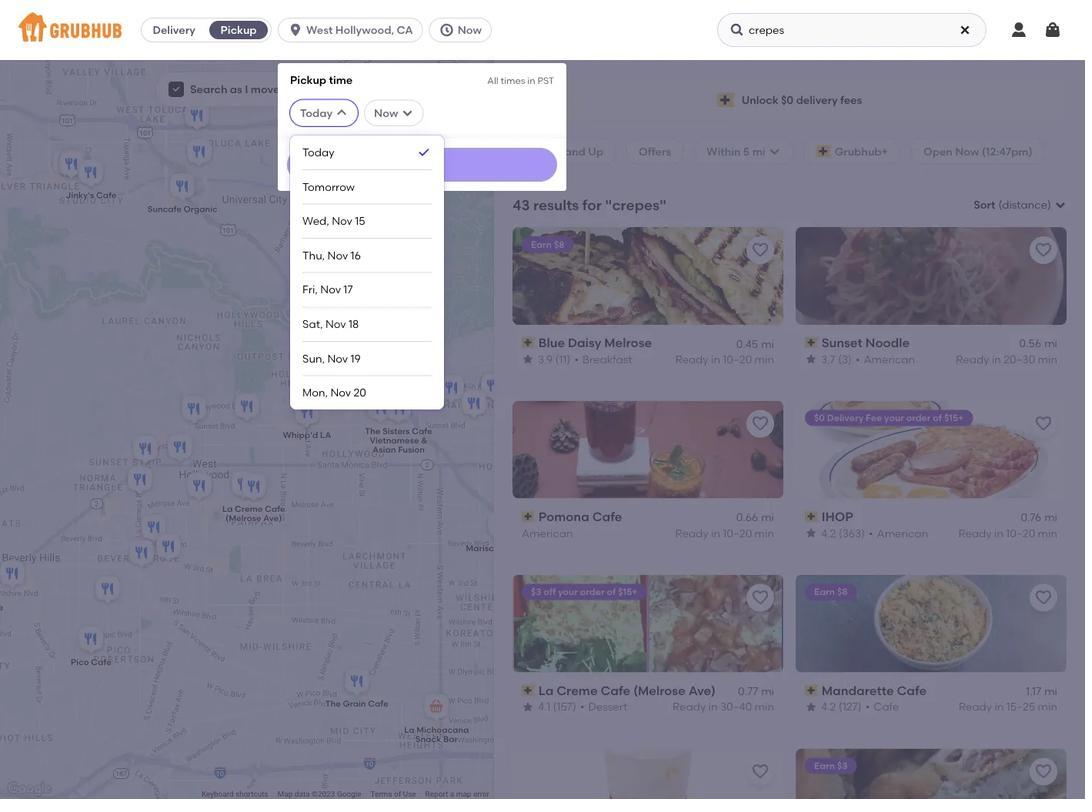 Task type: describe. For each thing, give the bounding box(es) containing it.
boba time
[[494, 633, 539, 644]]

check icon image
[[417, 145, 432, 160]]

ready in 10–20 min down 0.76
[[959, 527, 1058, 540]]

0.45 mi
[[737, 337, 775, 350]]

terms
[[371, 790, 392, 799]]

american for ihop
[[878, 527, 929, 540]]

denny's image
[[365, 393, 396, 427]]

3.9 (11)
[[538, 353, 571, 366]]

mariscos
[[466, 543, 504, 554]]

today option
[[303, 135, 432, 170]]

svg image for west hollywood, ca
[[288, 22, 304, 38]]

• for la creme cafe (melrose ave)
[[581, 701, 585, 714]]

in for blue
[[712, 353, 721, 366]]

noodle
[[866, 335, 910, 350]]

svg image for now
[[440, 22, 455, 38]]

within 5 mi
[[707, 145, 766, 158]]

shortcuts
[[236, 790, 268, 799]]

0 vertical spatial $3
[[531, 587, 542, 598]]

sat,
[[303, 317, 323, 331]]

le gout bakery image
[[478, 370, 509, 404]]

pickup button
[[206, 18, 271, 42]]

0.66 mi
[[737, 511, 775, 524]]

sun,
[[303, 352, 325, 365]]

1 horizontal spatial order
[[907, 413, 931, 424]]

caked up image
[[478, 370, 509, 404]]

4.2 for mandarette cafe
[[822, 701, 837, 714]]

earn $8 for blue
[[531, 239, 565, 250]]

0 vertical spatial of
[[934, 413, 943, 424]]

today for check icon
[[303, 146, 335, 159]]

43 results for "crepes"
[[513, 196, 667, 213]]

all times in pst
[[488, 75, 555, 86]]

1 horizontal spatial $3
[[838, 760, 848, 772]]

time
[[329, 73, 353, 86]]

2 horizontal spatial now
[[956, 145, 980, 158]]

$3 off your order of $15+
[[531, 587, 638, 598]]

20–30
[[1004, 353, 1036, 366]]

the grain cafe
[[326, 699, 389, 709]]

american down pomona
[[522, 527, 573, 540]]

keyboard shortcuts button
[[202, 789, 268, 799]]

michoacana
[[417, 725, 469, 735]]

earn $3
[[815, 760, 848, 772]]

star icon image for blue daisy melrose
[[522, 353, 534, 365]]

cafe inside jinky's cafe suncafe organic
[[96, 190, 117, 200]]

koi restaurant image
[[125, 464, 156, 498]]

1 horizontal spatial your
[[885, 413, 905, 424]]

0.56 mi
[[1020, 337, 1058, 350]]

tryst caffe image
[[0, 558, 28, 592]]

• breakfast
[[575, 353, 633, 366]]

20
[[354, 386, 367, 399]]

move
[[251, 83, 280, 96]]

creme inside map region
[[235, 504, 263, 514]]

use
[[403, 790, 416, 799]]

ready for ihop
[[959, 527, 992, 540]]

nov for thu,
[[328, 249, 348, 262]]

and
[[565, 145, 586, 158]]

star icon image for sunset noodle
[[806, 353, 818, 365]]

10–20 for daisy
[[723, 353, 753, 366]]

min for pomona cafe
[[755, 527, 775, 540]]

the sisters cafe vietnamese & asian fusion image
[[384, 394, 414, 427]]

2 vertical spatial earn
[[815, 760, 836, 772]]

5
[[744, 145, 750, 158]]

(157)
[[553, 701, 577, 714]]

$8 for blue
[[554, 239, 565, 250]]

0 horizontal spatial la
[[223, 504, 233, 514]]

jumpin' java restaurant image
[[56, 149, 87, 183]]

american for sunset noodle
[[864, 353, 916, 366]]

fusion
[[398, 445, 425, 455]]

18
[[349, 317, 359, 331]]

0.66
[[737, 511, 759, 524]]

0 horizontal spatial your
[[559, 587, 578, 598]]

1 horizontal spatial creme
[[557, 683, 598, 698]]

breakfast
[[583, 353, 633, 366]]

• american for ihop
[[870, 527, 929, 540]]

sunset grill image
[[232, 391, 263, 425]]

now button
[[429, 18, 498, 42]]

10–20 for cafe
[[723, 527, 753, 540]]

subscription pass image for ihop
[[806, 511, 819, 522]]

$8 for mandarette
[[838, 587, 848, 598]]

svg image for search as i move the map
[[172, 85, 181, 94]]

• for blue daisy melrose
[[575, 353, 579, 366]]

today for svg icon for today
[[300, 106, 333, 119]]

delivery button
[[142, 18, 206, 42]]

report a map error link
[[426, 790, 490, 799]]

la creme cafe (melrose ave) image
[[239, 471, 270, 505]]

smooth-e operator by jumpin java image
[[57, 147, 88, 181]]

ready in 10–20 min for daisy
[[676, 353, 775, 366]]

in for la
[[709, 701, 718, 714]]

30–40
[[721, 701, 753, 714]]

sat, nov 18
[[303, 317, 359, 331]]

sisters
[[383, 426, 410, 437]]

ready in 15–25 min
[[960, 701, 1058, 714]]

0 horizontal spatial map
[[302, 83, 327, 96]]

sunset
[[822, 335, 863, 350]]

fee
[[866, 413, 883, 424]]

data
[[295, 790, 310, 799]]

nov for sat,
[[326, 317, 346, 331]]

earn for mandarette cafe
[[815, 587, 836, 598]]

jinky's
[[66, 190, 94, 200]]

• cafe
[[866, 701, 900, 714]]

mi for sunset noodle
[[1045, 337, 1058, 350]]

grubhub plus flag logo image for unlock $0 delivery fees
[[717, 93, 736, 107]]

google image
[[4, 779, 55, 799]]

dessert
[[589, 701, 628, 714]]

thu,
[[303, 249, 325, 262]]

the for the grain cafe
[[326, 699, 341, 709]]

a
[[450, 790, 455, 799]]

cafe inside the sisters cafe vietnamese & asian fusion
[[412, 426, 432, 437]]

grubhub plus flag logo image for grubhub+
[[817, 145, 832, 157]]

fri,
[[303, 283, 318, 296]]

wed, nov 15
[[303, 214, 366, 228]]

i
[[245, 83, 248, 96]]

ready for pomona cafe
[[676, 527, 709, 540]]

2 vertical spatial of
[[394, 790, 401, 799]]

wed,
[[303, 214, 330, 228]]

in for pomona
[[712, 527, 721, 540]]

hollywood,
[[336, 23, 394, 37]]

ihop image
[[130, 434, 161, 467]]

nov for sun,
[[328, 352, 348, 365]]

0.76 mi
[[1022, 511, 1058, 524]]

pico cafe image
[[75, 624, 106, 658]]

blue
[[539, 335, 565, 350]]

• for ihop
[[870, 527, 874, 540]]

offers
[[639, 145, 672, 158]]

4.2 (363)
[[822, 527, 866, 540]]

blue daisy melrose
[[539, 335, 652, 350]]

3.7 (3)
[[822, 353, 852, 366]]

terms of use link
[[371, 790, 416, 799]]

the grain cafe image
[[342, 666, 373, 700]]

ready in 10–20 min for cafe
[[676, 527, 775, 540]]

unlock
[[742, 93, 779, 107]]

save this restaurant image for earn $8
[[1035, 589, 1054, 607]]

nov for mon,
[[331, 386, 351, 399]]

pickup time
[[290, 73, 353, 86]]

la
[[320, 430, 332, 441]]

off
[[544, 587, 556, 598]]

1 horizontal spatial delivery
[[828, 413, 864, 424]]

0.77
[[739, 685, 759, 698]]

pickup for pickup
[[221, 23, 257, 37]]

0.76
[[1022, 511, 1042, 524]]

jinky's cafe suncafe organic
[[66, 190, 218, 214]]

subscription pass image
[[522, 337, 536, 348]]

west hollywood, ca button
[[278, 18, 429, 42]]

save this restaurant image for $0 delivery fee your order of $15+
[[1035, 415, 1054, 433]]

(melrose inside map region
[[226, 513, 261, 524]]

whipp'd
[[283, 430, 318, 441]]

update button
[[287, 148, 558, 182]]

times
[[501, 75, 526, 86]]

now inside now button
[[458, 23, 482, 37]]

0 vertical spatial $0
[[782, 93, 794, 107]]

• american for sunset noodle
[[856, 353, 916, 366]]

19
[[351, 352, 361, 365]]

boba time image
[[153, 531, 184, 565]]

west
[[307, 23, 333, 37]]

mi for ihop
[[1045, 511, 1058, 524]]

sunset noodle image
[[179, 394, 209, 427]]

4
[[526, 145, 533, 158]]

1 horizontal spatial $15+
[[945, 413, 964, 424]]

daisy
[[568, 335, 602, 350]]

star icon image for mandarette cafe
[[806, 701, 818, 713]]

17
[[344, 283, 353, 296]]

mandarette cafe image
[[139, 512, 169, 546]]

map
[[278, 790, 293, 799]]



Task type: vqa. For each thing, say whether or not it's contained in the screenshot.
Burien ratings
no



Task type: locate. For each thing, give the bounding box(es) containing it.
1 vertical spatial now
[[374, 106, 398, 119]]

crave cafe (studio city) image
[[50, 147, 81, 181]]

1 horizontal spatial the
[[365, 426, 381, 437]]

west hollywood, ca
[[307, 23, 413, 37]]

• american
[[856, 353, 916, 366], [870, 527, 929, 540]]

mi right 0.76
[[1045, 511, 1058, 524]]

order right fee
[[907, 413, 931, 424]]

1 horizontal spatial la creme cafe (melrose ave)
[[539, 683, 716, 698]]

10–20 down '0.45'
[[723, 353, 753, 366]]

1 horizontal spatial map
[[456, 790, 472, 799]]

0 vertical spatial map
[[302, 83, 327, 96]]

0 vertical spatial • american
[[856, 353, 916, 366]]

1.17 mi
[[1027, 685, 1058, 698]]

1 vertical spatial of
[[607, 587, 616, 598]]

earn $8 down 4.2 (363)
[[815, 587, 848, 598]]

la creme cafe (melrose ave) up dessert
[[539, 683, 716, 698]]

1.17
[[1027, 685, 1042, 698]]

1 vertical spatial earn
[[815, 587, 836, 598]]

as
[[230, 83, 243, 96]]

1 horizontal spatial ave)
[[689, 683, 716, 698]]

0 vertical spatial earn $8
[[531, 239, 565, 250]]

melrose
[[605, 335, 652, 350]]

0 vertical spatial order
[[907, 413, 931, 424]]

©2023
[[312, 790, 335, 799]]

0 horizontal spatial delivery
[[153, 23, 195, 37]]

delivery left pickup button
[[153, 23, 195, 37]]

map right the
[[302, 83, 327, 96]]

2 vertical spatial la
[[404, 725, 415, 735]]

$0 right unlock
[[782, 93, 794, 107]]

nov left 15
[[332, 214, 353, 228]]

delivery
[[153, 23, 195, 37], [828, 413, 864, 424]]

earn for blue daisy melrose
[[531, 239, 552, 250]]

the for the sisters cafe vietnamese & asian fusion
[[365, 426, 381, 437]]

0 vertical spatial la
[[223, 504, 233, 514]]

"crepes"
[[606, 196, 667, 213]]

pico cafe
[[71, 657, 111, 668]]

$8 down results
[[554, 239, 565, 250]]

mi right 5
[[753, 145, 766, 158]]

star icon image left '3.7'
[[806, 353, 818, 365]]

ave) down "la creme cafe (melrose ave)" image
[[263, 513, 282, 524]]

and waffles image
[[184, 136, 215, 170]]

min for sunset noodle
[[1039, 353, 1058, 366]]

la down pomona cafe image
[[223, 504, 233, 514]]

organic
[[184, 204, 218, 214]]

• for sunset noodle
[[856, 353, 861, 366]]

0 horizontal spatial order
[[581, 587, 605, 598]]

up
[[589, 145, 604, 158]]

0 vertical spatial $15+
[[945, 413, 964, 424]]

earn $8
[[531, 239, 565, 250], [815, 587, 848, 598]]

in inside navigation
[[528, 75, 536, 86]]

subscription pass image right mariscos colima image
[[522, 511, 536, 522]]

morning kitchen image
[[409, 373, 440, 407], [409, 373, 440, 407]]

now right open
[[956, 145, 980, 158]]

colima
[[506, 543, 536, 554]]

la left 'snack'
[[404, 725, 415, 735]]

1 vertical spatial (melrose
[[634, 683, 686, 698]]

2 horizontal spatial of
[[934, 413, 943, 424]]

nov for wed,
[[332, 214, 353, 228]]

15–25
[[1007, 701, 1036, 714]]

earn $8 down results
[[531, 239, 565, 250]]

delivery left fee
[[828, 413, 864, 424]]

suncafe organic image
[[167, 171, 198, 205]]

0 vertical spatial 4.2
[[822, 527, 837, 540]]

subscription pass image left "ihop"
[[806, 511, 819, 522]]

4 stars and up
[[526, 145, 604, 158]]

thai original barbecue hollywood image
[[437, 373, 467, 407]]

save this restaurant image for blue daisy melrose
[[752, 241, 770, 259]]

your right fee
[[885, 413, 905, 424]]

subscription pass image for la creme cafe (melrose ave)
[[522, 685, 536, 696]]

0 vertical spatial ave)
[[263, 513, 282, 524]]

nov left 16
[[328, 249, 348, 262]]

0 vertical spatial pickup
[[221, 23, 257, 37]]

$0 delivery fee your order of $15+
[[815, 413, 964, 424]]

search as i move the map
[[190, 83, 327, 96]]

3.9
[[538, 353, 553, 366]]

nov left 20
[[331, 386, 351, 399]]

0.77 mi
[[739, 685, 775, 698]]

results
[[534, 196, 579, 213]]

0 horizontal spatial of
[[394, 790, 401, 799]]

2 vertical spatial now
[[956, 145, 980, 158]]

ave) inside map region
[[263, 513, 282, 524]]

mi for la creme cafe (melrose ave)
[[762, 685, 775, 698]]

cafe du french toast image
[[337, 359, 368, 393]]

min
[[755, 353, 775, 366], [1039, 353, 1058, 366], [755, 527, 775, 540], [1039, 527, 1058, 540], [755, 701, 775, 714], [1039, 701, 1058, 714]]

ready for sunset noodle
[[957, 353, 990, 366]]

mandarette cafe
[[822, 683, 927, 698]]

2 horizontal spatial la
[[539, 683, 554, 698]]

0 horizontal spatial earn $8
[[531, 239, 565, 250]]

nov left 17
[[321, 283, 341, 296]]

save this restaurant image for earn $3
[[1035, 763, 1054, 781]]

american right the (363) on the right bottom of the page
[[878, 527, 929, 540]]

1 vertical spatial delivery
[[828, 413, 864, 424]]

4.1
[[538, 701, 551, 714]]

4.2 down "ihop"
[[822, 527, 837, 540]]

1 vertical spatial $3
[[838, 760, 848, 772]]

save this restaurant button
[[747, 236, 775, 264], [1030, 236, 1058, 264], [747, 410, 775, 438], [1030, 410, 1058, 438], [747, 584, 775, 612], [1030, 584, 1058, 612], [747, 758, 775, 786], [1030, 758, 1058, 786]]

0 horizontal spatial $8
[[554, 239, 565, 250]]

now right "ca"
[[458, 23, 482, 37]]

mi right 1.17
[[1045, 685, 1058, 698]]

1 horizontal spatial of
[[607, 587, 616, 598]]

of right fee
[[934, 413, 943, 424]]

1 vertical spatial map
[[456, 790, 472, 799]]

earn down results
[[531, 239, 552, 250]]

la inside 'la michoacana snack bar'
[[404, 725, 415, 735]]

today
[[300, 106, 333, 119], [303, 146, 335, 159]]

123 pasta image
[[92, 574, 123, 608]]

1 horizontal spatial earn $8
[[815, 587, 848, 598]]

save this restaurant image
[[752, 241, 770, 259], [1035, 241, 1054, 259], [752, 589, 770, 607]]

ave)
[[263, 513, 282, 524], [689, 683, 716, 698]]

min down 0.66 mi
[[755, 527, 775, 540]]

your
[[885, 413, 905, 424], [559, 587, 578, 598]]

• right the (363) on the right bottom of the page
[[870, 527, 874, 540]]

1 vertical spatial ave)
[[689, 683, 716, 698]]

1 vertical spatial $0
[[815, 413, 825, 424]]

blue daisy melrose image
[[184, 471, 215, 504]]

pomona
[[539, 509, 590, 524]]

star icon image left 4.2 (127)
[[806, 701, 818, 713]]

grubhub plus flag logo image left grubhub+
[[817, 145, 832, 157]]

• american right the (363) on the right bottom of the page
[[870, 527, 929, 540]]

ready in 30–40 min
[[673, 701, 775, 714]]

pickup up as
[[221, 23, 257, 37]]

earn down 4.2 (127)
[[815, 760, 836, 772]]

map right a
[[456, 790, 472, 799]]

bar
[[444, 734, 458, 745]]

svg image for within 5 mi
[[769, 145, 781, 157]]

1 4.2 from the top
[[822, 527, 837, 540]]

0 horizontal spatial $3
[[531, 587, 542, 598]]

mon,
[[303, 386, 328, 399]]

open
[[924, 145, 953, 158]]

$3 down 4.2 (127)
[[838, 760, 848, 772]]

0 vertical spatial $8
[[554, 239, 565, 250]]

subscription pass image for sunset noodle
[[806, 337, 819, 348]]

svg image for today
[[336, 107, 348, 119]]

1 vertical spatial order
[[581, 587, 605, 598]]

0 horizontal spatial $0
[[782, 93, 794, 107]]

your right off at the bottom of the page
[[559, 587, 578, 598]]

(3)
[[839, 353, 852, 366]]

1 vertical spatial • american
[[870, 527, 929, 540]]

min down 0.56 mi
[[1039, 353, 1058, 366]]

stars
[[535, 145, 563, 158]]

sun, nov 19
[[303, 352, 361, 365]]

15
[[355, 214, 366, 228]]

0 horizontal spatial (melrose
[[226, 513, 261, 524]]

0 horizontal spatial la creme cafe (melrose ave)
[[223, 504, 285, 524]]

la up 4.1
[[539, 683, 554, 698]]

order right off at the bottom of the page
[[581, 587, 605, 598]]

0 vertical spatial delivery
[[153, 23, 195, 37]]

marco's trattoria image
[[165, 432, 196, 466]]

whipp'd la image
[[292, 397, 323, 431]]

boba
[[494, 633, 517, 644]]

pickup for pickup time
[[290, 73, 327, 86]]

mi right 0.66
[[762, 511, 775, 524]]

pst
[[538, 75, 555, 86]]

star icon image down subscription pass image in the top left of the page
[[522, 353, 534, 365]]

1 vertical spatial your
[[559, 587, 578, 598]]

nov for fri,
[[321, 283, 341, 296]]

1 vertical spatial 4.2
[[822, 701, 837, 714]]

in for sunset
[[993, 353, 1002, 366]]

min for mandarette cafe
[[1039, 701, 1058, 714]]

earn $8 for mandarette
[[815, 587, 848, 598]]

0 vertical spatial now
[[458, 23, 482, 37]]

1 horizontal spatial grubhub plus flag logo image
[[817, 145, 832, 157]]

1 vertical spatial $8
[[838, 587, 848, 598]]

jinky's cafe image
[[75, 157, 106, 191]]

• right "(157)" in the bottom of the page
[[581, 701, 585, 714]]

(12:47pm)
[[983, 145, 1033, 158]]

mariscos colima image
[[485, 510, 516, 544]]

ave) up ready in 30–40 min
[[689, 683, 716, 698]]

sunset noodle
[[822, 335, 910, 350]]

10–20 down 0.66
[[723, 527, 753, 540]]

grubhub+
[[835, 145, 889, 158]]

subscription pass image down time
[[522, 685, 536, 696]]

earn down 4.2 (363)
[[815, 587, 836, 598]]

mi
[[753, 145, 766, 158], [762, 337, 775, 350], [1045, 337, 1058, 350], [762, 511, 775, 524], [1045, 511, 1058, 524], [762, 685, 775, 698], [1045, 685, 1058, 698]]

earn
[[531, 239, 552, 250], [815, 587, 836, 598], [815, 760, 836, 772]]

main navigation navigation
[[0, 0, 1086, 799]]

1 vertical spatial earn $8
[[815, 587, 848, 598]]

$0 left fee
[[815, 413, 825, 424]]

• american down noodle
[[856, 353, 916, 366]]

• right (127)
[[866, 701, 870, 714]]

0 vertical spatial your
[[885, 413, 905, 424]]

svg image for now
[[402, 107, 414, 119]]

mi right '0.45'
[[762, 337, 775, 350]]

0 horizontal spatial ave)
[[263, 513, 282, 524]]

subscription pass image for pomona cafe
[[522, 511, 536, 522]]

list box
[[303, 135, 432, 410]]

• right (3)
[[856, 353, 861, 366]]

(11)
[[556, 353, 571, 366]]

ready for la creme cafe (melrose ave)
[[673, 701, 706, 714]]

within
[[707, 145, 741, 158]]

the up the asian
[[365, 426, 381, 437]]

pomona cafe image
[[229, 469, 260, 503]]

3.7
[[822, 353, 836, 366]]

(127)
[[839, 701, 862, 714]]

delivery
[[797, 93, 838, 107]]

1 horizontal spatial (melrose
[[634, 683, 686, 698]]

nov left 18
[[326, 317, 346, 331]]

mi for blue daisy melrose
[[762, 337, 775, 350]]

(melrose up ready in 30–40 min
[[634, 683, 686, 698]]

43
[[513, 196, 530, 213]]

ready for mandarette cafe
[[960, 701, 993, 714]]

1 horizontal spatial $8
[[838, 587, 848, 598]]

• for mandarette cafe
[[866, 701, 870, 714]]

$3 left off at the bottom of the page
[[531, 587, 542, 598]]

star icon image
[[522, 353, 534, 365], [806, 353, 818, 365], [806, 527, 818, 539], [522, 701, 534, 713], [806, 701, 818, 713]]

0 horizontal spatial grubhub plus flag logo image
[[717, 93, 736, 107]]

whipp'd la
[[283, 430, 332, 441]]

pickup inside button
[[221, 23, 257, 37]]

0 horizontal spatial $15+
[[619, 587, 638, 598]]

creme up "(157)" in the bottom of the page
[[557, 683, 598, 698]]

svg image
[[960, 24, 972, 36], [336, 107, 348, 119], [402, 107, 414, 119], [769, 145, 781, 157]]

1 vertical spatial grubhub plus flag logo image
[[817, 145, 832, 157]]

map region
[[0, 0, 675, 799]]

pickup left time
[[290, 73, 327, 86]]

creme down pomona cafe image
[[235, 504, 263, 514]]

la creme cafe (melrose ave) down pomona cafe image
[[223, 504, 285, 524]]

0.45
[[737, 337, 759, 350]]

svg image inside now button
[[440, 22, 455, 38]]

subscription pass image left mandarette
[[806, 685, 819, 696]]

pomona cafe
[[539, 509, 623, 524]]

fri, nov 17
[[303, 283, 353, 296]]

nov left 19
[[328, 352, 348, 365]]

1 horizontal spatial la
[[404, 725, 415, 735]]

min down "1.17 mi"
[[1039, 701, 1058, 714]]

$8
[[554, 239, 565, 250], [838, 587, 848, 598]]

star icon image left 4.2 (363)
[[806, 527, 818, 539]]

0 vertical spatial today
[[300, 106, 333, 119]]

subscription pass image for mandarette cafe
[[806, 685, 819, 696]]

hot thai restaurant (los angeles) image
[[126, 538, 157, 571]]

2 4.2 from the top
[[822, 701, 837, 714]]

svg image inside west hollywood, ca button
[[288, 22, 304, 38]]

now up today option
[[374, 106, 398, 119]]

subscription pass image left sunset
[[806, 337, 819, 348]]

save this restaurant image for la creme cafe (melrose ave)
[[752, 589, 770, 607]]

$15+
[[945, 413, 964, 424], [619, 587, 638, 598]]

min down 0.77 mi
[[755, 701, 775, 714]]

la michoacana snack bar image
[[421, 692, 452, 725]]

0.56
[[1020, 337, 1042, 350]]

all
[[488, 75, 499, 86]]

16
[[351, 249, 361, 262]]

in for mandarette
[[995, 701, 1005, 714]]

1 vertical spatial pickup
[[290, 73, 327, 86]]

fees
[[841, 93, 863, 107]]

0 vertical spatial the
[[365, 426, 381, 437]]

ready for blue daisy melrose
[[676, 353, 709, 366]]

4.1 (157)
[[538, 701, 577, 714]]

grain
[[343, 699, 366, 709]]

subscription pass image
[[806, 337, 819, 348], [522, 511, 536, 522], [806, 511, 819, 522], [522, 685, 536, 696], [806, 685, 819, 696]]

list box inside the main navigation navigation
[[303, 135, 432, 410]]

star icon image for la creme cafe (melrose ave)
[[522, 701, 534, 713]]

save this restaurant image
[[752, 415, 770, 433], [1035, 415, 1054, 433], [1035, 589, 1054, 607], [752, 763, 770, 781], [1035, 763, 1054, 781]]

0 vertical spatial grubhub plus flag logo image
[[717, 93, 736, 107]]

delivery inside button
[[153, 23, 195, 37]]

0 horizontal spatial creme
[[235, 504, 263, 514]]

grubhub plus flag logo image
[[717, 93, 736, 107], [817, 145, 832, 157]]

1 horizontal spatial $0
[[815, 413, 825, 424]]

snack
[[416, 734, 442, 745]]

1 vertical spatial creme
[[557, 683, 598, 698]]

ready in 10–20 min down 0.66
[[676, 527, 775, 540]]

mi for pomona cafe
[[762, 511, 775, 524]]

(melrose down "la creme cafe (melrose ave)" image
[[226, 513, 261, 524]]

soo raa thai american chic image
[[182, 100, 213, 134]]

0 vertical spatial creme
[[235, 504, 263, 514]]

1 vertical spatial la creme cafe (melrose ave)
[[539, 683, 716, 698]]

update
[[405, 159, 440, 170]]

min down "0.76 mi"
[[1039, 527, 1058, 540]]

of left use
[[394, 790, 401, 799]]

list box containing today
[[303, 135, 432, 410]]

la sweet rolls image
[[459, 388, 490, 422]]

4.2 left (127)
[[822, 701, 837, 714]]

grubhub plus flag logo image left unlock
[[717, 93, 736, 107]]

0 vertical spatial la creme cafe (melrose ave)
[[223, 504, 285, 524]]

min for blue daisy melrose
[[755, 353, 775, 366]]

10–20 down 0.76
[[1007, 527, 1036, 540]]

time
[[518, 633, 539, 644]]

1 horizontal spatial pickup
[[290, 73, 327, 86]]

min down 0.45 mi on the right of the page
[[755, 353, 775, 366]]

svg image
[[1044, 21, 1063, 39], [288, 22, 304, 38], [440, 22, 455, 38], [730, 22, 745, 38], [172, 85, 181, 94]]

today down pickup time on the top of page
[[300, 106, 333, 119]]

$0
[[782, 93, 794, 107], [815, 413, 825, 424]]

unlock $0 delivery fees
[[742, 93, 863, 107]]

the inside the sisters cafe vietnamese & asian fusion
[[365, 426, 381, 437]]

the sisters cafe vietnamese & asian fusion
[[365, 426, 432, 455]]

1 horizontal spatial now
[[458, 23, 482, 37]]

la creme cafe (melrose ave) inside map region
[[223, 504, 285, 524]]

$8 down 4.2 (363)
[[838, 587, 848, 598]]

4.2 for ihop
[[822, 527, 837, 540]]

american down noodle
[[864, 353, 916, 366]]

nov
[[332, 214, 353, 228], [328, 249, 348, 262], [321, 283, 341, 296], [326, 317, 346, 331], [328, 352, 348, 365], [331, 386, 351, 399]]

ready in 10–20 min down '0.45'
[[676, 353, 775, 366]]

map data ©2023 google
[[278, 790, 362, 799]]

1 vertical spatial the
[[326, 699, 341, 709]]

0 horizontal spatial the
[[326, 699, 341, 709]]

mi for mandarette cafe
[[1045, 685, 1058, 698]]

0 vertical spatial (melrose
[[226, 513, 261, 524]]

1 vertical spatial today
[[303, 146, 335, 159]]

• right (11)
[[575, 353, 579, 366]]

today up tomorrow
[[303, 146, 335, 159]]

4.2
[[822, 527, 837, 540], [822, 701, 837, 714]]

min for ihop
[[1039, 527, 1058, 540]]

star icon image left 4.1
[[522, 701, 534, 713]]

1 vertical spatial la
[[539, 683, 554, 698]]

0 vertical spatial earn
[[531, 239, 552, 250]]

of right off at the bottom of the page
[[607, 587, 616, 598]]

0 horizontal spatial now
[[374, 106, 398, 119]]

1 vertical spatial $15+
[[619, 587, 638, 598]]

today inside option
[[303, 146, 335, 159]]

0 horizontal spatial pickup
[[221, 23, 257, 37]]

american
[[864, 353, 916, 366], [522, 527, 573, 540], [878, 527, 929, 540]]

the left the 'grain'
[[326, 699, 341, 709]]

mi right 0.56
[[1045, 337, 1058, 350]]

mi right 0.77
[[762, 685, 775, 698]]

star icon image for ihop
[[806, 527, 818, 539]]

min for la creme cafe (melrose ave)
[[755, 701, 775, 714]]



